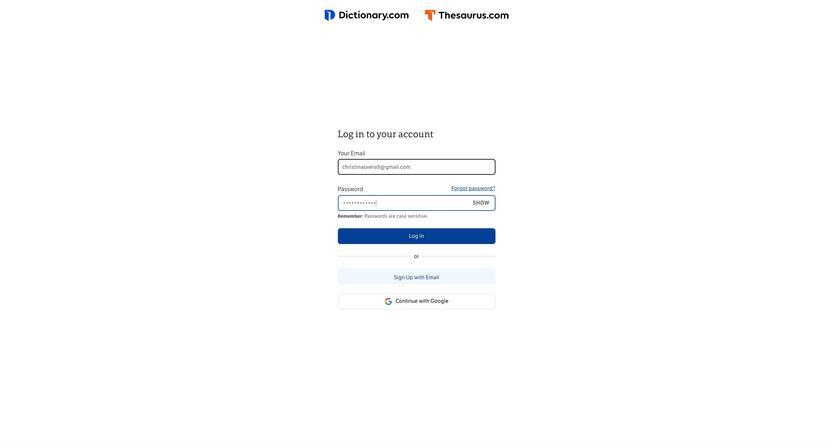 Task type: locate. For each thing, give the bounding box(es) containing it.
Password password field
[[339, 196, 468, 210]]

yourname@email.com email field
[[338, 159, 496, 175]]



Task type: vqa. For each thing, say whether or not it's contained in the screenshot.
'Yourname@Email.Com' email field
yes



